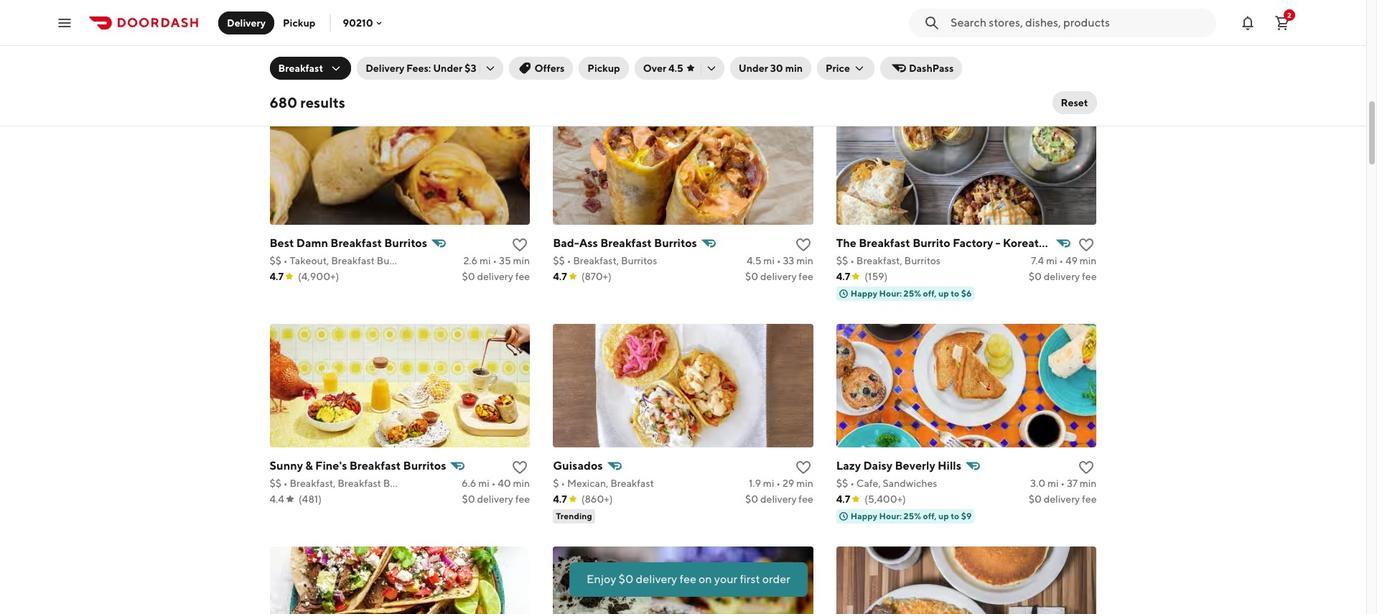 Task type: locate. For each thing, give the bounding box(es) containing it.
lazy daisy beverly hills
[[837, 459, 962, 472]]

1 horizontal spatial $9
[[961, 510, 972, 521]]

mi for pain
[[1047, 32, 1058, 44]]

0 horizontal spatial under
[[433, 62, 463, 74]]

fine's
[[315, 459, 347, 472]]

under
[[433, 62, 463, 74], [739, 62, 768, 74]]

bad-
[[553, 236, 579, 250]]

pickup down sponsored • cafe
[[588, 62, 620, 74]]

1 sponsored from the left
[[553, 32, 602, 44]]

delivery inside 'button'
[[227, 17, 266, 28]]

2 vertical spatial hour:
[[880, 510, 902, 521]]

1 horizontal spatial pickup
[[588, 62, 620, 74]]

mi
[[479, 32, 490, 44], [764, 32, 776, 44], [1047, 32, 1058, 44], [480, 255, 491, 266], [764, 255, 775, 266], [1046, 255, 1058, 266], [478, 477, 490, 489], [763, 477, 775, 489], [1048, 477, 1059, 489]]

happy
[[568, 65, 594, 76], [851, 288, 878, 299], [851, 510, 878, 521]]

8.0
[[462, 32, 477, 44]]

1 vertical spatial 3.0 mi • 37 min
[[1031, 477, 1097, 489]]

$​0 for bad-ass breakfast burritos
[[746, 271, 759, 282]]

breakfast inside button
[[278, 62, 323, 74]]

burrito down best damn breakfast burritos
[[377, 255, 409, 266]]

6.6 mi • 40 min
[[462, 477, 530, 489]]

sponsored • cafe
[[553, 32, 632, 44]]

2 sponsored from the left
[[837, 32, 886, 44]]

0 horizontal spatial 4.5
[[669, 62, 684, 74]]

4.7 for bad-ass breakfast burritos
[[553, 271, 567, 282]]

$$ • cafe, sandwiches
[[837, 477, 938, 489]]

trending
[[556, 510, 592, 521]]

2 $$ • breakfast, burritos from the left
[[837, 255, 941, 266]]

$6
[[961, 288, 972, 299]]

over 4.5 button
[[635, 57, 725, 80]]

4.7 for lazy daisy beverly hills
[[837, 493, 851, 505]]

1 horizontal spatial breakfast,
[[573, 255, 619, 266]]

0 vertical spatial 25%
[[621, 65, 638, 76]]

4.7 for the breakfast burrito factory - koreatown
[[837, 271, 851, 282]]

$9 right over at the left of the page
[[678, 65, 689, 76]]

burrito down "sunny & fine's breakfast burritos"
[[383, 477, 415, 489]]

happy for the
[[851, 288, 878, 299]]

1 horizontal spatial delivery
[[366, 62, 405, 74]]

(5,400+) down sponsored • cafe
[[582, 48, 623, 59]]

delivery for sunny & fine's breakfast burritos
[[477, 493, 513, 505]]

4.7 up offers
[[553, 48, 567, 59]]

to left $6
[[951, 288, 960, 299]]

$$ down best
[[270, 255, 282, 266]]

happy hour: 25% off, up to $9 down sandwiches
[[851, 510, 972, 521]]

hills
[[938, 459, 962, 472]]

delivery for best damn breakfast burritos
[[477, 271, 513, 282]]

burrito left factory
[[913, 236, 951, 250]]

under left $3
[[433, 62, 463, 74]]

1 vertical spatial hour:
[[880, 288, 902, 299]]

factory
[[953, 236, 994, 250]]

offers button
[[509, 57, 573, 80]]

0 horizontal spatial (5,400+)
[[582, 48, 623, 59]]

price
[[826, 62, 850, 74]]

0 vertical spatial 3.0 mi • 37 min
[[747, 32, 814, 44]]

4.7 down lazy
[[837, 493, 851, 505]]

lazy
[[837, 459, 861, 472]]

$0
[[619, 572, 634, 586]]

pickup
[[283, 17, 316, 28], [588, 62, 620, 74]]

4.7 down bad- in the top of the page
[[553, 271, 567, 282]]

belgian
[[894, 32, 929, 44]]

breakfast up the (159)
[[859, 236, 911, 250]]

$$ down the
[[837, 255, 848, 266]]

$$ for sunny & fine's breakfast burritos
[[270, 477, 282, 489]]

1 horizontal spatial 3.0 mi • 37 min
[[1031, 477, 1097, 489]]

0 vertical spatial delivery
[[227, 17, 266, 28]]

0 horizontal spatial pickup button
[[274, 11, 324, 34]]

delivery for guisados
[[761, 493, 797, 505]]

0 horizontal spatial $9
[[678, 65, 689, 76]]

breakfast right ass
[[601, 236, 652, 250]]

1 horizontal spatial 3.0
[[1031, 477, 1046, 489]]

4.7 for guisados
[[553, 493, 567, 505]]

$$ for the breakfast burrito factory - koreatown
[[837, 255, 848, 266]]

2 vertical spatial burrito
[[383, 477, 415, 489]]

breakfast, up the (159)
[[857, 255, 903, 266]]

hour: down $$ • cafe, sandwiches
[[880, 510, 902, 521]]

0 horizontal spatial 3.0
[[747, 32, 762, 44]]

0 vertical spatial 4.5
[[669, 62, 684, 74]]

$$ • breakfast, burritos for breakfast
[[837, 255, 941, 266]]

min for sunny & fine's breakfast burritos
[[513, 477, 530, 489]]

$$
[[270, 32, 282, 44], [270, 255, 282, 266], [553, 255, 565, 266], [837, 255, 848, 266], [270, 477, 282, 489], [837, 477, 848, 489]]

0 vertical spatial 37
[[784, 32, 795, 44]]

1 vertical spatial $9
[[961, 510, 972, 521]]

click to add this store to your saved list image up the 4.5 mi • 33 min
[[795, 236, 812, 253]]

min inside under 30 min button
[[785, 62, 803, 74]]

$​0 delivery fee for bad-ass breakfast burritos
[[746, 271, 814, 282]]

open menu image
[[56, 14, 73, 31]]

0 horizontal spatial sponsored
[[553, 32, 602, 44]]

quotidien
[[878, 13, 933, 27]]

pickup button down sponsored • cafe
[[579, 57, 629, 80]]

Store search: begin typing to search for stores available on DoorDash text field
[[951, 15, 1208, 31]]

mi for damn
[[480, 255, 491, 266]]

under inside button
[[739, 62, 768, 74]]

4.5 right over at the left of the page
[[669, 62, 684, 74]]

4.7 left the (159)
[[837, 271, 851, 282]]

1 vertical spatial 4.5
[[747, 255, 762, 266]]

1 horizontal spatial 4.5
[[747, 255, 762, 266]]

37
[[784, 32, 795, 44], [1067, 477, 1078, 489]]

1 under from the left
[[433, 62, 463, 74]]

$$ • breakfast, burritos up the (159)
[[837, 255, 941, 266]]

1 horizontal spatial pickup button
[[579, 57, 629, 80]]

happy down the (159)
[[851, 288, 878, 299]]

54
[[498, 32, 511, 44]]

$​0 for guisados
[[746, 493, 759, 505]]

delivery for bad-ass breakfast burritos
[[761, 271, 797, 282]]

0 vertical spatial hour:
[[596, 65, 619, 76]]

breakfast, up the (870+) at the left of page
[[573, 255, 619, 266]]

0 horizontal spatial breakfast,
[[290, 477, 336, 489]]

0 vertical spatial pickup
[[283, 17, 316, 28]]

0 horizontal spatial delivery
[[227, 17, 266, 28]]

$$ down bad- in the top of the page
[[553, 255, 565, 266]]

burrito for burritos
[[377, 255, 409, 266]]

$$ down lazy
[[837, 477, 848, 489]]

$​0 delivery fee
[[462, 48, 530, 59], [746, 48, 814, 59], [462, 271, 530, 282], [746, 271, 814, 282], [1029, 271, 1097, 282], [462, 493, 530, 505], [746, 493, 814, 505], [1029, 493, 1097, 505]]

click to add this store to your saved list image for quotidien
[[1078, 13, 1096, 31]]

click to add this store to your saved list image up 2.3 mi • 34 min
[[1078, 13, 1096, 31]]

25% for lazy daisy beverly hills
[[904, 510, 922, 521]]

breakfast, up (481)
[[290, 477, 336, 489]]

3 items, open order cart image
[[1274, 14, 1291, 31]]

breakfast up $$ • takeout, breakfast burrito
[[331, 236, 382, 250]]

2 under from the left
[[739, 62, 768, 74]]

hour: for the
[[880, 288, 902, 299]]

0 horizontal spatial happy hour: 25% off, up to $9
[[568, 65, 689, 76]]

7.4
[[1031, 255, 1044, 266]]

beverly
[[895, 459, 936, 472]]

up
[[655, 65, 666, 76], [886, 65, 897, 76], [939, 288, 949, 299], [939, 510, 949, 521]]

happy hour: 25% off, up to $9 down cafe
[[568, 65, 689, 76]]

bad-ass breakfast burritos
[[553, 236, 697, 250]]

delivery
[[227, 17, 266, 28], [366, 62, 405, 74]]

click to add this store to your saved list image
[[1078, 13, 1096, 31], [795, 236, 812, 253], [511, 459, 529, 476], [795, 459, 812, 476]]

sponsored for • cafe
[[553, 32, 602, 44]]

1 vertical spatial happy hour: 25% off, up to $9
[[851, 510, 972, 521]]

hour: down the (159)
[[880, 288, 902, 299]]

enjoy $0 delivery fee on your first order
[[587, 572, 791, 586]]

0 horizontal spatial 37
[[784, 32, 795, 44]]

40
[[498, 477, 511, 489]]

4.7 for best damn breakfast burritos
[[270, 271, 284, 282]]

to
[[668, 65, 676, 76], [899, 65, 907, 76], [951, 288, 960, 299], [951, 510, 960, 521]]

3.0
[[747, 32, 762, 44], [1031, 477, 1046, 489]]

$​0 for the breakfast burrito factory - koreatown
[[1029, 271, 1042, 282]]

delivery
[[477, 48, 513, 59], [761, 48, 797, 59], [477, 271, 513, 282], [761, 271, 797, 282], [1044, 271, 1080, 282], [477, 493, 513, 505], [761, 493, 797, 505], [1044, 493, 1080, 505], [636, 572, 678, 586]]

(5,400+)
[[582, 48, 623, 59], [865, 493, 906, 505]]

fee for best damn breakfast burritos
[[515, 271, 530, 282]]

1 vertical spatial delivery
[[366, 62, 405, 74]]

happy hour: 25% off, up to $6
[[851, 288, 972, 299]]

best
[[270, 236, 294, 250]]

happy down cafe, on the bottom right of page
[[851, 510, 878, 521]]

7.4 mi • 49 min
[[1031, 255, 1097, 266]]

49
[[1066, 255, 1078, 266]]

to right over at the left of the page
[[668, 65, 676, 76]]

4.7 up price
[[837, 48, 851, 59]]

2 horizontal spatial breakfast,
[[857, 255, 903, 266]]

click to add this store to your saved list image
[[511, 236, 529, 253], [1078, 236, 1096, 253], [1078, 459, 1096, 476]]

pickup up vegan,
[[283, 17, 316, 28]]

breakfast down (182) at the top of the page
[[278, 62, 323, 74]]

0 vertical spatial (5,400+)
[[582, 48, 623, 59]]

0 vertical spatial happy hour: 25% off, up to $9
[[568, 65, 689, 76]]

1 vertical spatial happy
[[851, 288, 878, 299]]

0 horizontal spatial $$ • breakfast, burritos
[[553, 255, 657, 266]]

breakfast down best damn breakfast burritos
[[331, 255, 375, 266]]

$9
[[678, 65, 689, 76], [961, 510, 972, 521]]

$$ up 4.4
[[270, 477, 282, 489]]

delivery left vegan
[[227, 17, 266, 28]]

(481)
[[299, 493, 322, 505]]

4.7 down best
[[270, 271, 284, 282]]

min
[[513, 32, 530, 44], [797, 32, 814, 44], [1080, 32, 1097, 44], [785, 62, 803, 74], [513, 255, 530, 266], [797, 255, 814, 266], [1080, 255, 1097, 266], [513, 477, 530, 489], [797, 477, 814, 489], [1080, 477, 1097, 489]]

click to add this store to your saved list image for breakfast
[[795, 236, 812, 253]]

$9 down hills
[[961, 510, 972, 521]]

2 vertical spatial happy
[[851, 510, 878, 521]]

$​0 delivery fee for the breakfast burrito factory - koreatown
[[1029, 271, 1097, 282]]

1 horizontal spatial 37
[[1067, 477, 1078, 489]]

$$ • breakfast, burritos up the (870+) at the left of page
[[553, 255, 657, 266]]

1 $$ • breakfast, burritos from the left
[[553, 255, 657, 266]]

min for le pain quotidien
[[1080, 32, 1097, 44]]

pickup button up (182) at the top of the page
[[274, 11, 324, 34]]

3.0 mi • 37 min
[[747, 32, 814, 44], [1031, 477, 1097, 489]]

reset button
[[1053, 91, 1097, 114]]

notification bell image
[[1240, 14, 1257, 31]]

results
[[300, 94, 345, 111]]

(182)
[[298, 48, 321, 59]]

(5,400+) down $$ • cafe, sandwiches
[[865, 493, 906, 505]]

4.7
[[270, 48, 284, 59], [553, 48, 567, 59], [837, 48, 851, 59], [270, 271, 284, 282], [553, 271, 567, 282], [837, 271, 851, 282], [553, 493, 567, 505], [837, 493, 851, 505]]

$$ • breakfast, burritos
[[553, 255, 657, 266], [837, 255, 941, 266]]

4.5 inside button
[[669, 62, 684, 74]]

delivery for lazy daisy beverly hills
[[1044, 493, 1080, 505]]

hour: for lazy
[[880, 510, 902, 521]]

1 vertical spatial (5,400+)
[[865, 493, 906, 505]]

$5
[[909, 65, 920, 76]]

vegan breakfast club
[[270, 13, 386, 27]]

hour: down cafe
[[596, 65, 619, 76]]

breakfast,
[[573, 255, 619, 266], [857, 255, 903, 266], [290, 477, 336, 489]]

ass
[[579, 236, 598, 250]]

1 horizontal spatial sponsored
[[837, 32, 886, 44]]

25% left over at the left of the page
[[621, 65, 638, 76]]

1 vertical spatial burrito
[[377, 255, 409, 266]]

25% left $6
[[904, 288, 922, 299]]

click to add this store to your saved list image up 6.6 mi • 40 min on the left bottom of the page
[[511, 459, 529, 476]]

off,
[[640, 65, 653, 76], [871, 65, 885, 76], [923, 288, 937, 299], [923, 510, 937, 521]]

delivery left fees:
[[366, 62, 405, 74]]

under left 30
[[739, 62, 768, 74]]

breakfast up (860+)
[[611, 477, 654, 489]]

25% down sandwiches
[[904, 510, 922, 521]]

sunny & fine's breakfast burritos
[[270, 459, 446, 472]]

34
[[1066, 32, 1078, 44]]

$3
[[465, 62, 477, 74]]

click to add this store to your saved list image up 1.9 mi • 29 min
[[795, 459, 812, 476]]

4.7 down $
[[553, 493, 567, 505]]

0 vertical spatial 3.0
[[747, 32, 762, 44]]

33
[[783, 255, 795, 266]]

1 vertical spatial pickup button
[[579, 57, 629, 80]]

2 vertical spatial 25%
[[904, 510, 922, 521]]

(159)
[[865, 271, 888, 282]]

1 horizontal spatial under
[[739, 62, 768, 74]]

2
[[1288, 10, 1292, 19]]

4.5 left '33'
[[747, 255, 762, 266]]

$​0 for best damn breakfast burritos
[[462, 271, 475, 282]]

$​0 for lazy daisy beverly hills
[[1029, 493, 1042, 505]]

pain
[[852, 13, 876, 27]]

happy right offers
[[568, 65, 594, 76]]

fee
[[515, 48, 530, 59], [799, 48, 814, 59], [515, 271, 530, 282], [799, 271, 814, 282], [1082, 271, 1097, 282], [515, 493, 530, 505], [799, 493, 814, 505], [1082, 493, 1097, 505], [680, 572, 697, 586]]

min for best damn breakfast burritos
[[513, 255, 530, 266]]

sponsored up offers
[[553, 32, 602, 44]]

1 horizontal spatial (5,400+)
[[865, 493, 906, 505]]

breakfast, for &
[[290, 477, 336, 489]]

1 vertical spatial 25%
[[904, 288, 922, 299]]

sponsored down pain
[[837, 32, 886, 44]]

1 horizontal spatial $$ • breakfast, burritos
[[837, 255, 941, 266]]



Task type: describe. For each thing, give the bounding box(es) containing it.
fee for guisados
[[799, 493, 814, 505]]

mi for &
[[478, 477, 490, 489]]

mexican,
[[567, 477, 609, 489]]

fee for lazy daisy beverly hills
[[1082, 493, 1097, 505]]

$​0 for sunny & fine's breakfast burritos
[[462, 493, 475, 505]]

breakfast up $$ • breakfast, breakfast burrito
[[350, 459, 401, 472]]

$​0 delivery fee for best damn breakfast burritos
[[462, 271, 530, 282]]

1 horizontal spatial happy hour: 25% off, up to $9
[[851, 510, 972, 521]]

under 30 min button
[[730, 57, 812, 80]]

breakfast up $$ • vegan, breakfast on the left of page
[[306, 13, 358, 27]]

0 vertical spatial burrito
[[913, 236, 951, 250]]

to down hills
[[951, 510, 960, 521]]

mi for ass
[[764, 255, 775, 266]]

0 vertical spatial happy
[[568, 65, 594, 76]]

over
[[643, 62, 667, 74]]

-
[[996, 236, 1001, 250]]

&
[[305, 459, 313, 472]]

delivery for the breakfast burrito factory - koreatown
[[1044, 271, 1080, 282]]

90210 button
[[343, 17, 385, 28]]

90210
[[343, 17, 373, 28]]

$ • mexican, breakfast
[[553, 477, 654, 489]]

0 horizontal spatial 3.0 mi • 37 min
[[747, 32, 814, 44]]

(870+)
[[582, 271, 612, 282]]

order
[[763, 572, 791, 586]]

on
[[699, 572, 712, 586]]

to left $5
[[899, 65, 907, 76]]

$​0 delivery fee for guisados
[[746, 493, 814, 505]]

fee for sunny & fine's breakfast burritos
[[515, 493, 530, 505]]

guisados
[[553, 459, 603, 472]]

min for lazy daisy beverly hills
[[1080, 477, 1097, 489]]

$$ • breakfast, burritos for ass
[[553, 255, 657, 266]]

2.3
[[1031, 32, 1045, 44]]

$$ for bad-ass breakfast burritos
[[553, 255, 565, 266]]

takeout,
[[290, 255, 329, 266]]

6.6
[[462, 477, 476, 489]]

delivery for delivery fees: under $3
[[366, 62, 405, 74]]

0 vertical spatial $9
[[678, 65, 689, 76]]

happy for lazy
[[851, 510, 878, 521]]

$$ • vegan, breakfast
[[270, 32, 367, 44]]

(860+)
[[582, 493, 613, 505]]

(1,400+)
[[865, 48, 904, 59]]

dashpass button
[[881, 57, 963, 80]]

1.9 mi • 29 min
[[749, 477, 814, 489]]

35
[[499, 255, 511, 266]]

sandwiches
[[883, 477, 938, 489]]

0 horizontal spatial pickup
[[283, 17, 316, 28]]

breakfast down 90210
[[323, 32, 367, 44]]

vegan,
[[290, 32, 321, 44]]

offers
[[535, 62, 565, 74]]

2 button
[[1268, 8, 1297, 37]]

the breakfast burrito factory - koreatown
[[837, 236, 1062, 250]]

burrito for breakfast
[[383, 477, 415, 489]]

4.7 for le pain quotidien
[[837, 48, 851, 59]]

delivery for delivery
[[227, 17, 266, 28]]

over 4.5
[[643, 62, 684, 74]]

delivery button
[[218, 11, 274, 34]]

breakfast button
[[270, 57, 351, 80]]

1 vertical spatial 37
[[1067, 477, 1078, 489]]

click to add this store to your saved list image for best damn breakfast burritos
[[511, 236, 529, 253]]

$$ • breakfast, breakfast burrito
[[270, 477, 415, 489]]

delivery fees: under $3
[[366, 62, 477, 74]]

vegan
[[270, 13, 304, 27]]

cafe
[[611, 32, 632, 44]]

20% off, up to $5
[[851, 65, 920, 76]]

25% for the breakfast burrito factory - koreatown
[[904, 288, 922, 299]]

2.6 mi • 35 min
[[464, 255, 530, 266]]

1 vertical spatial pickup
[[588, 62, 620, 74]]

4.7 left (182) at the top of the page
[[270, 48, 284, 59]]

sunny
[[270, 459, 303, 472]]

1.9
[[749, 477, 761, 489]]

4.5 mi • 33 min
[[747, 255, 814, 266]]

enjoy
[[587, 572, 616, 586]]

click to add this store to your saved list image for the breakfast burrito factory - koreatown
[[1078, 236, 1096, 253]]

le
[[837, 13, 850, 27]]

breakfast down "sunny & fine's breakfast burritos"
[[338, 477, 381, 489]]

cafe,
[[857, 477, 881, 489]]

$$ down vegan
[[270, 32, 282, 44]]

under 30 min
[[739, 62, 803, 74]]

$$ for lazy daisy beverly hills
[[837, 477, 848, 489]]

reset
[[1061, 97, 1088, 108]]

680 results
[[270, 94, 345, 111]]

fees:
[[407, 62, 431, 74]]

20%
[[851, 65, 869, 76]]

price button
[[817, 57, 875, 80]]

click to add this store to your saved list image for lazy daisy beverly hills
[[1078, 459, 1096, 476]]

min for guisados
[[797, 477, 814, 489]]

4.4
[[270, 493, 284, 505]]

the
[[837, 236, 857, 250]]

sponsored for • belgian
[[837, 32, 886, 44]]

le pain quotidien
[[837, 13, 933, 27]]

mi for breakfast
[[1046, 255, 1058, 266]]

click to add this store to your saved list image for fine's
[[511, 459, 529, 476]]

best damn breakfast burritos
[[270, 236, 427, 250]]

breakfast, for breakfast
[[857, 255, 903, 266]]

fee for bad-ass breakfast burritos
[[799, 271, 814, 282]]

2.3 mi • 34 min
[[1031, 32, 1097, 44]]

2.6
[[464, 255, 478, 266]]

daisy
[[864, 459, 893, 472]]

min for bad-ass breakfast burritos
[[797, 255, 814, 266]]

dashpass
[[909, 62, 954, 74]]

8.0 mi • 54 min
[[462, 32, 530, 44]]

breakfast, for ass
[[573, 255, 619, 266]]

$$ for best damn breakfast burritos
[[270, 255, 282, 266]]

$​0 delivery fee for lazy daisy beverly hills
[[1029, 493, 1097, 505]]

mi for daisy
[[1048, 477, 1059, 489]]

0 vertical spatial pickup button
[[274, 11, 324, 34]]

1 vertical spatial 3.0
[[1031, 477, 1046, 489]]

damn
[[296, 236, 328, 250]]

(4,900+)
[[298, 271, 339, 282]]

29
[[783, 477, 795, 489]]

fee for the breakfast burrito factory - koreatown
[[1082, 271, 1097, 282]]

30
[[770, 62, 783, 74]]

$​0 delivery fee for sunny & fine's breakfast burritos
[[462, 493, 530, 505]]

club
[[360, 13, 386, 27]]

min for the breakfast burrito factory - koreatown
[[1080, 255, 1097, 266]]

koreatown
[[1003, 236, 1062, 250]]

first
[[740, 572, 760, 586]]



Task type: vqa. For each thing, say whether or not it's contained in the screenshot.
Click to add this store to your saved list icon for Sunny & Fine's Breakfast Burritos
yes



